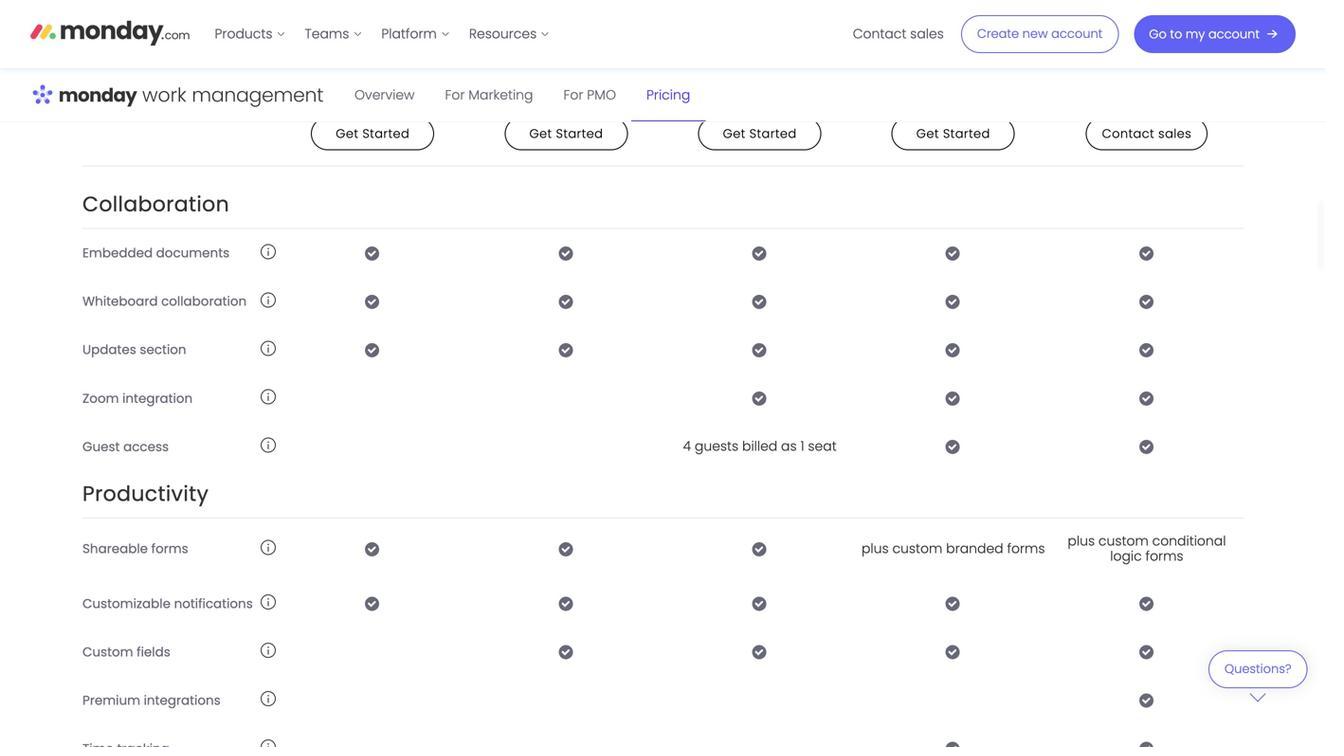 Task type: vqa. For each thing, say whether or not it's contained in the screenshot.
of
no



Task type: locate. For each thing, give the bounding box(es) containing it.
0 horizontal spatial contact sales
[[853, 25, 944, 43]]

1 vertical spatial unlimited
[[82, 148, 143, 166]]

3 get started from the left
[[723, 125, 797, 142]]

1 horizontal spatial plus
[[1068, 532, 1095, 550]]

for left pmo
[[564, 86, 584, 104]]

conditional
[[1153, 532, 1226, 550]]

3 info copy image from the top
[[261, 341, 276, 356]]

questions?
[[1225, 660, 1292, 677]]

contact sales button
[[844, 19, 954, 49], [1086, 117, 1208, 150]]

2 horizontal spatial forms
[[1146, 547, 1184, 566]]

0 horizontal spatial account
[[1052, 25, 1103, 42]]

get started
[[336, 125, 410, 142], [529, 125, 603, 142], [723, 125, 797, 142], [917, 125, 990, 142]]

1 vertical spatial sales
[[1159, 125, 1192, 142]]

5 info copy image from the top
[[261, 438, 276, 453]]

get
[[336, 125, 359, 142], [529, 125, 552, 142], [723, 125, 746, 142], [917, 125, 939, 142]]

free
[[147, 148, 171, 166]]

0 vertical spatial 250
[[697, 51, 721, 69]]

customizable
[[82, 595, 171, 612]]

info copy image for collaboration
[[261, 292, 276, 308]]

plus
[[1068, 532, 1095, 550], [862, 539, 889, 558]]

viewers
[[175, 148, 223, 166]]

1 250 from the top
[[697, 51, 721, 69]]

basic
[[546, 82, 587, 103]]

forms
[[1007, 539, 1045, 558], [151, 540, 188, 558], [1146, 547, 1184, 566]]

custom
[[1099, 532, 1149, 550], [893, 539, 943, 558]]

0 vertical spatial contact
[[853, 25, 907, 43]]

my
[[1186, 26, 1205, 43]]

250
[[697, 51, 721, 69], [697, 99, 721, 118]]

info copy image for access
[[261, 438, 276, 453]]

for pmo
[[564, 86, 616, 104]]

0 horizontal spatial for
[[445, 86, 465, 104]]

6 info copy image from the top
[[261, 691, 276, 706]]

1 horizontal spatial account
[[1209, 26, 1260, 43]]

overview link
[[339, 69, 430, 121]]

account right my
[[1209, 26, 1260, 43]]

4 get started from the left
[[917, 125, 990, 142]]

contact sales button down 250,000 actions/month
[[1086, 117, 1208, 150]]

forms right logic
[[1146, 547, 1184, 566]]

pricing check image
[[559, 149, 574, 165], [559, 246, 574, 261], [559, 294, 574, 309], [1140, 294, 1155, 309], [946, 342, 961, 357], [1140, 342, 1155, 357], [752, 391, 768, 406], [946, 439, 961, 454], [559, 541, 574, 557], [752, 541, 768, 557], [559, 596, 574, 611], [752, 596, 768, 611], [1140, 596, 1155, 611], [559, 644, 574, 660], [752, 644, 768, 660], [946, 644, 961, 660], [1140, 693, 1155, 708], [1140, 741, 1155, 747]]

2 started from the left
[[556, 125, 603, 142]]

2 get started from the left
[[529, 125, 603, 142]]

plus custom conditional logic forms
[[1068, 532, 1226, 566]]

1 horizontal spatial contact sales
[[1102, 125, 1192, 142]]

plus custom branded forms
[[862, 539, 1045, 558]]

1 vertical spatial contact
[[1102, 125, 1155, 142]]

info copy image
[[261, 100, 276, 115], [261, 148, 276, 163], [261, 540, 276, 555], [261, 595, 276, 610], [261, 643, 276, 658], [261, 691, 276, 706], [261, 740, 276, 747]]

guest access
[[82, 438, 169, 455]]

started
[[362, 125, 410, 142], [556, 125, 603, 142], [750, 125, 797, 142], [943, 125, 990, 142]]

zoom integration
[[82, 389, 193, 407]]

1 vertical spatial 250 actions/month
[[697, 99, 823, 118]]

messages
[[147, 0, 213, 8]]

for left marketing
[[445, 86, 465, 104]]

250,000
[[1071, 51, 1122, 69]]

section
[[140, 341, 186, 359]]

info copy image for section
[[261, 341, 276, 356]]

sales up the 25,000 at top
[[910, 25, 944, 43]]

sales down 250,000 actions/month
[[1159, 125, 1192, 142]]

list containing products
[[205, 0, 560, 68]]

1 info copy image from the top
[[261, 100, 276, 115]]

custom left branded
[[893, 539, 943, 558]]

custom left conditional
[[1099, 532, 1149, 550]]

contact sales button inside main element
[[844, 19, 954, 49]]

0 horizontal spatial contact
[[853, 25, 907, 43]]

1 horizontal spatial custom
[[1099, 532, 1149, 550]]

custom for conditional
[[1099, 532, 1149, 550]]

1 horizontal spatial contact sales button
[[1086, 117, 1208, 150]]

25,000
[[881, 51, 924, 69]]

1 vertical spatial contact sales
[[1102, 125, 1192, 142]]

250 actions/month
[[697, 51, 823, 69], [697, 99, 823, 118]]

actions/month
[[725, 51, 823, 69], [928, 51, 1026, 69], [1125, 51, 1223, 69], [725, 99, 823, 118]]

get started for 1st get started button from the right
[[917, 125, 990, 142]]

branded
[[946, 539, 1004, 558]]

custom
[[82, 643, 133, 661]]

platform
[[381, 25, 437, 43]]

1 vertical spatial contact sales button
[[1086, 117, 1208, 150]]

1 for from the left
[[445, 86, 465, 104]]

2 info copy image from the top
[[261, 292, 276, 308]]

forms up customizable notifications
[[151, 540, 188, 558]]

forms right branded
[[1007, 539, 1045, 558]]

shareable forms
[[82, 540, 188, 558]]

info copy image for custom fields
[[261, 643, 276, 658]]

get started button
[[311, 117, 434, 150], [505, 117, 628, 150], [698, 117, 822, 150], [892, 117, 1015, 150]]

list
[[205, 0, 560, 68]]

contact up the 25,000 at top
[[853, 25, 907, 43]]

whiteboard
[[82, 293, 158, 310]]

integration
[[122, 389, 193, 407]]

info copy image for integration
[[261, 389, 276, 404]]

&
[[216, 0, 226, 8]]

2 for from the left
[[564, 86, 584, 104]]

0 vertical spatial contact sales button
[[844, 19, 954, 49]]

0 horizontal spatial plus
[[862, 539, 889, 558]]

monday.com work management image
[[30, 69, 324, 122]]

contact down 250,000 actions/month
[[1102, 125, 1155, 142]]

unlimited up monday.com logo
[[82, 0, 143, 8]]

account up '250,000'
[[1052, 25, 1103, 42]]

collaboration
[[82, 190, 230, 219]]

1 info copy image from the top
[[261, 244, 276, 259]]

logic
[[1110, 547, 1142, 566]]

0 vertical spatial contact sales
[[853, 25, 944, 43]]

4 info copy image from the top
[[261, 595, 276, 610]]

unlimited left free
[[82, 148, 143, 166]]

sales inside main element
[[910, 25, 944, 43]]

sales
[[910, 25, 944, 43], [1159, 125, 1192, 142]]

access
[[123, 438, 169, 455]]

unlimited for unlimited messages & updates
[[82, 0, 143, 8]]

2 info copy image from the top
[[261, 148, 276, 163]]

0 vertical spatial unlimited
[[82, 0, 143, 8]]

4
[[683, 437, 691, 456]]

3 get from the left
[[723, 125, 746, 142]]

collaboration
[[161, 293, 247, 310]]

productivity
[[82, 479, 209, 508]]

1 unlimited from the top
[[82, 0, 143, 8]]

25,000 actions/month
[[881, 51, 1026, 69]]

embedded documents
[[82, 244, 230, 262]]

2 unlimited from the top
[[82, 148, 143, 166]]

1 vertical spatial 250
[[697, 99, 721, 118]]

contact
[[853, 25, 907, 43], [1102, 125, 1155, 142]]

account
[[1052, 25, 1103, 42], [1209, 26, 1260, 43]]

0 vertical spatial 250 actions/month
[[697, 51, 823, 69]]

custom inside plus custom conditional logic forms
[[1099, 532, 1149, 550]]

main element
[[205, 0, 1296, 68]]

for
[[445, 86, 465, 104], [564, 86, 584, 104]]

seat
[[808, 437, 837, 456]]

questions? button
[[1209, 650, 1308, 702]]

1 250 actions/month from the top
[[697, 51, 823, 69]]

1 get started from the left
[[336, 125, 410, 142]]

1 get started button from the left
[[311, 117, 434, 150]]

info copy image
[[261, 244, 276, 259], [261, 292, 276, 308], [261, 341, 276, 356], [261, 389, 276, 404], [261, 438, 276, 453]]

0 horizontal spatial contact sales button
[[844, 19, 954, 49]]

whiteboard collaboration
[[82, 293, 247, 310]]

0 vertical spatial sales
[[910, 25, 944, 43]]

products link
[[205, 19, 295, 49]]

5 info copy image from the top
[[261, 643, 276, 658]]

3 info copy image from the top
[[261, 540, 276, 555]]

zoom
[[82, 389, 119, 407]]

2 get from the left
[[529, 125, 552, 142]]

4 info copy image from the top
[[261, 389, 276, 404]]

1 horizontal spatial for
[[564, 86, 584, 104]]

go to my account button
[[1134, 15, 1296, 53]]

0 horizontal spatial custom
[[893, 539, 943, 558]]

contact sales up the 25,000 at top
[[853, 25, 944, 43]]

unlimited inside the unlimited messages & updates
[[82, 0, 143, 8]]

pricing check image
[[752, 149, 768, 165], [946, 149, 961, 165], [1140, 149, 1155, 165], [365, 246, 380, 261], [752, 246, 768, 261], [946, 246, 961, 261], [1140, 246, 1155, 261], [365, 294, 380, 309], [752, 294, 768, 309], [946, 294, 961, 309], [365, 342, 380, 357], [559, 342, 574, 357], [752, 342, 768, 357], [946, 391, 961, 406], [1140, 391, 1155, 406], [1140, 439, 1155, 454], [365, 541, 380, 557], [365, 596, 380, 611], [946, 596, 961, 611], [1140, 644, 1155, 660], [946, 741, 961, 747]]

0 horizontal spatial sales
[[910, 25, 944, 43]]

unlimited messages & updates
[[82, 0, 226, 22]]

contact sales down 250,000 actions/month
[[1102, 125, 1192, 142]]

contact sales button up the 25,000 at top
[[844, 19, 954, 49]]

contact sales
[[853, 25, 944, 43], [1102, 125, 1192, 142]]

plus inside plus custom conditional logic forms
[[1068, 532, 1095, 550]]

go to my account
[[1149, 26, 1260, 43]]



Task type: describe. For each thing, give the bounding box(es) containing it.
forms inside plus custom conditional logic forms
[[1146, 547, 1184, 566]]

unlimited free viewers
[[82, 148, 223, 166]]

integrations
[[144, 692, 221, 709]]

1 started from the left
[[362, 125, 410, 142]]

get started for fourth get started button from right
[[336, 125, 410, 142]]

1 horizontal spatial forms
[[1007, 539, 1045, 558]]

4 get from the left
[[917, 125, 939, 142]]

0 horizontal spatial forms
[[151, 540, 188, 558]]

custom fields
[[82, 643, 170, 661]]

2 get started button from the left
[[505, 117, 628, 150]]

as
[[781, 437, 797, 456]]

overview
[[355, 86, 415, 104]]

for for for marketing
[[445, 86, 465, 104]]

create new account button
[[961, 15, 1119, 53]]

integrations
[[82, 51, 159, 69]]

info copy image for documents
[[261, 244, 276, 259]]

resources link
[[460, 19, 560, 49]]

updates
[[82, 5, 136, 22]]

create new account
[[977, 25, 1103, 42]]

marketing
[[469, 86, 533, 104]]

1 horizontal spatial sales
[[1159, 125, 1192, 142]]

info copy image for shareable forms
[[261, 540, 276, 555]]

to
[[1170, 26, 1183, 43]]

go
[[1149, 26, 1167, 43]]

premium integrations
[[82, 692, 221, 709]]

guests
[[695, 437, 739, 456]]

teams
[[305, 25, 349, 43]]

for for for pmo
[[564, 86, 584, 104]]

custom for branded
[[893, 539, 943, 558]]

contact inside main element
[[853, 25, 907, 43]]

customizable notifications
[[82, 595, 253, 612]]

info copy image for automations
[[261, 100, 276, 115]]

products
[[215, 25, 273, 43]]

account inside button
[[1052, 25, 1103, 42]]

premium
[[82, 692, 140, 709]]

2 250 actions/month from the top
[[697, 99, 823, 118]]

fields
[[137, 643, 170, 661]]

new
[[1023, 25, 1048, 42]]

embedded
[[82, 244, 153, 262]]

info copy image for premium integrations
[[261, 691, 276, 706]]

account inside button
[[1209, 26, 1260, 43]]

guest
[[82, 438, 120, 455]]

1
[[801, 437, 805, 456]]

1 get from the left
[[336, 125, 359, 142]]

monday.com logo image
[[30, 12, 190, 52]]

unlimited for unlimited free viewers
[[82, 148, 143, 166]]

2 250 from the top
[[697, 99, 721, 118]]

billed
[[742, 437, 778, 456]]

pricing link
[[631, 69, 706, 121]]

free
[[356, 82, 389, 103]]

documents
[[156, 244, 230, 262]]

plus for plus custom branded forms
[[862, 539, 889, 558]]

plus for plus custom conditional logic forms
[[1068, 532, 1095, 550]]

4 started from the left
[[943, 125, 990, 142]]

automations
[[82, 100, 165, 117]]

for marketing link
[[430, 69, 548, 121]]

contact sales inside main element
[[853, 25, 944, 43]]

updates
[[82, 341, 136, 359]]

for pmo link
[[548, 69, 631, 121]]

3 started from the left
[[750, 125, 797, 142]]

pmo
[[587, 86, 616, 104]]

4 get started button from the left
[[892, 117, 1015, 150]]

shareable
[[82, 540, 148, 558]]

7 info copy image from the top
[[261, 740, 276, 747]]

teams link
[[295, 19, 372, 49]]

for marketing
[[445, 86, 533, 104]]

create
[[977, 25, 1019, 42]]

250,000 actions/month
[[1071, 51, 1223, 69]]

info copy image for unlimited free viewers
[[261, 148, 276, 163]]

get started for second get started button from the right
[[723, 125, 797, 142]]

1 horizontal spatial contact
[[1102, 125, 1155, 142]]

updates section
[[82, 341, 186, 359]]

3 get started button from the left
[[698, 117, 822, 150]]

resources
[[469, 25, 537, 43]]

platform link
[[372, 19, 460, 49]]

pricing
[[647, 86, 690, 104]]

info copy image for customizable notifications
[[261, 595, 276, 610]]

notifications
[[174, 595, 253, 612]]

4 guests billed as 1 seat
[[683, 437, 837, 456]]

get started for third get started button from right
[[529, 125, 603, 142]]



